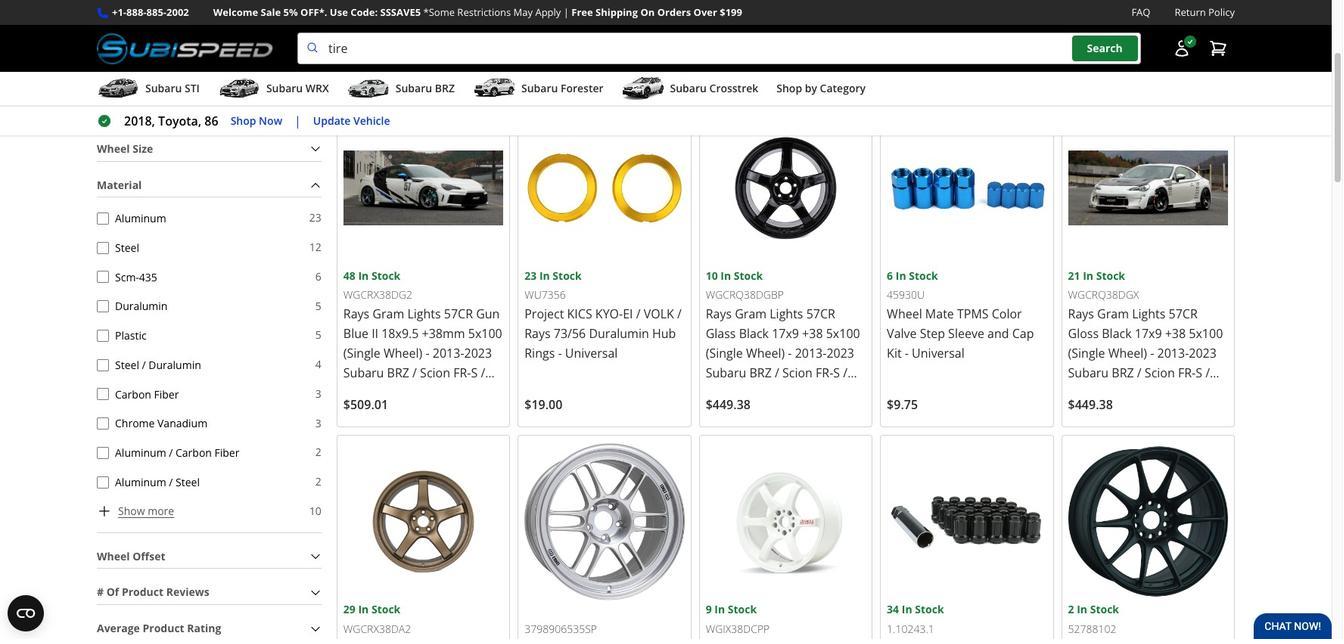 Task type: locate. For each thing, give the bounding box(es) containing it.
| left free
[[564, 5, 569, 19]]

product inside dropdown button
[[143, 622, 184, 636]]

gr86 inside 48 in stock wgcrx38dg2 rays gram lights 57cr gun blue ii 18x9.5 +38mm 5x100 (single wheel) - 2013-2023 subaru brz / scion fr-s / toyota gr86 / 2014-2018 subaru forester
[[385, 385, 415, 401]]

1 horizontal spatial (single
[[706, 345, 743, 362]]

$449.38
[[706, 397, 751, 413], [1069, 397, 1113, 413]]

lights up +38mm
[[408, 306, 441, 322]]

(single down glass
[[706, 345, 743, 362]]

universal inside 6 in stock 45930u wheel mate tpms color valve step sleeve and cap kit - universal
[[912, 345, 965, 362]]

gr86 for rays gram lights 57cr gloss black 17x9 +38 5x100 (single wheel) - 2013-2023 subaru brz / scion fr-s / toyota gr86 / 2014-2018 subaru forester
[[1110, 385, 1140, 401]]

$449.38 down glass
[[706, 397, 751, 413]]

black inside 10 in stock wgcrq38dgbp rays gram lights 57cr glass black 17x9 +38 5x100 (single wheel) - 2013-2023 subaru brz / scion fr-s / toyota gr86 / 2014-2018 subaru forester
[[739, 325, 769, 342]]

2018, toyota, 86
[[124, 113, 219, 130]]

57cr inside 21 in stock wgcrq38dgx rays gram lights 57cr gloss black 17x9 +38 5x100 (single wheel) - 2013-2023 subaru brz / scion fr-s / toyota gr86 / 2014-2018 subaru forester
[[1169, 306, 1198, 322]]

0 horizontal spatial 2023
[[464, 345, 492, 362]]

brz inside dropdown button
[[435, 81, 455, 95]]

1 vertical spatial 3
[[316, 416, 322, 430]]

forester inside 48 in stock wgcrx38dg2 rays gram lights 57cr gun blue ii 18x9.5 +38mm 5x100 (single wheel) - 2013-2023 subaru brz / scion fr-s / toyota gr86 / 2014-2018 subaru forester
[[387, 404, 434, 421]]

0 horizontal spatial wheel)
[[384, 345, 423, 362]]

435
[[139, 270, 157, 284]]

6 inside 6 in stock 45930u wheel mate tpms color valve step sleeve and cap kit - universal
[[887, 269, 893, 283]]

2 black from the left
[[1102, 325, 1132, 342]]

1 horizontal spatial carbon
[[176, 446, 212, 460]]

3 gr86 from the left
[[1110, 385, 1140, 401]]

rays up gloss
[[1069, 306, 1095, 322]]

2018,
[[124, 113, 155, 130]]

stock up wgcrq38dgx
[[1097, 269, 1126, 283]]

rays inside 21 in stock wgcrq38dgx rays gram lights 57cr gloss black 17x9 +38 5x100 (single wheel) - 2013-2023 subaru brz / scion fr-s / toyota gr86 / 2014-2018 subaru forester
[[1069, 306, 1095, 322]]

0 vertical spatial steel
[[115, 241, 139, 255]]

1 vertical spatial 2
[[316, 475, 322, 489]]

2013- inside 21 in stock wgcrq38dgx rays gram lights 57cr gloss black 17x9 +38 5x100 (single wheel) - 2013-2023 subaru brz / scion fr-s / toyota gr86 / 2014-2018 subaru forester
[[1158, 345, 1189, 362]]

17x9 for glass
[[772, 325, 799, 342]]

2013- inside 10 in stock wgcrq38dgbp rays gram lights 57cr glass black 17x9 +38 5x100 (single wheel) - 2013-2023 subaru brz / scion fr-s / toyota gr86 / 2014-2018 subaru forester
[[795, 345, 827, 362]]

0 horizontal spatial fiber
[[154, 387, 179, 402]]

wheel) inside 10 in stock wgcrq38dgbp rays gram lights 57cr glass black 17x9 +38 5x100 (single wheel) - 2013-2023 subaru brz / scion fr-s / toyota gr86 / 2014-2018 subaru forester
[[746, 345, 785, 362]]

sti
[[185, 81, 200, 95]]

2 horizontal spatial 2013-
[[1158, 345, 1189, 362]]

stock for 29 in stock wgcrx38da2
[[372, 603, 401, 617]]

steel right steel / duralumin button
[[115, 358, 139, 372]]

10 inside 10 in stock wgcrq38dgbp rays gram lights 57cr glass black 17x9 +38 5x100 (single wheel) - 2013-2023 subaru brz / scion fr-s / toyota gr86 / 2014-2018 subaru forester
[[706, 269, 718, 283]]

1 horizontal spatial |
[[564, 5, 569, 19]]

black for glass
[[739, 325, 769, 342]]

1 s from the left
[[471, 365, 478, 382]]

2 gram from the left
[[735, 306, 767, 322]]

apply
[[536, 5, 561, 19]]

wheel) inside 48 in stock wgcrx38dg2 rays gram lights 57cr gun blue ii 18x9.5 +38mm 5x100 (single wheel) - 2013-2023 subaru brz / scion fr-s / toyota gr86 / 2014-2018 subaru forester
[[384, 345, 423, 362]]

0 horizontal spatial 6
[[316, 269, 322, 284]]

gram down wgcrx38dg2
[[373, 306, 404, 322]]

toyota inside 10 in stock wgcrq38dgbp rays gram lights 57cr glass black 17x9 +38 5x100 (single wheel) - 2013-2023 subaru brz / scion fr-s / toyota gr86 / 2014-2018 subaru forester
[[706, 385, 744, 401]]

toyota down glass
[[706, 385, 744, 401]]

0 horizontal spatial 10
[[309, 504, 322, 518]]

in inside 9 in stock wgix38dcpp
[[715, 603, 725, 617]]

product down # of product reviews
[[143, 622, 184, 636]]

2014- inside 10 in stock wgcrq38dgbp rays gram lights 57cr glass black 17x9 +38 5x100 (single wheel) - 2013-2023 subaru brz / scion fr-s / toyota gr86 / 2014-2018 subaru forester
[[788, 385, 820, 401]]

2 s from the left
[[834, 365, 840, 382]]

0 horizontal spatial shop
[[231, 113, 256, 128]]

2 5 from the top
[[316, 328, 322, 342]]

3 2014- from the left
[[1151, 385, 1183, 401]]

1 horizontal spatial s
[[834, 365, 840, 382]]

subaru forester button
[[473, 75, 604, 105]]

1 vertical spatial carbon
[[176, 446, 212, 460]]

rays
[[344, 306, 370, 322], [706, 306, 732, 322], [1069, 306, 1095, 322], [525, 325, 551, 342]]

0 vertical spatial 5
[[316, 299, 322, 313]]

6 up 45930u
[[887, 269, 893, 283]]

subaru sti
[[145, 81, 200, 95]]

2 2023 from the left
[[827, 345, 855, 362]]

carbon down vanadium in the left of the page
[[176, 446, 212, 460]]

stock for 48 in stock wgcrx38dg2 rays gram lights 57cr gun blue ii 18x9.5 +38mm 5x100 (single wheel) - 2013-2023 subaru brz / scion fr-s / toyota gr86 / 2014-2018 subaru forester
[[372, 269, 401, 283]]

show more
[[118, 504, 174, 518]]

0 vertical spatial carbon
[[115, 387, 151, 402]]

2023 inside 48 in stock wgcrx38dg2 rays gram lights 57cr gun blue ii 18x9.5 +38mm 5x100 (single wheel) - 2013-2023 subaru brz / scion fr-s / toyota gr86 / 2014-2018 subaru forester
[[464, 345, 492, 362]]

1 vertical spatial aluminum
[[115, 446, 166, 460]]

0 horizontal spatial 23
[[309, 211, 322, 225]]

wheel)
[[384, 345, 423, 362], [746, 345, 785, 362], [1109, 345, 1148, 362]]

aluminum down chrome
[[115, 446, 166, 460]]

gram down wgcrq38dgx
[[1098, 306, 1129, 322]]

rays up rings
[[525, 325, 551, 342]]

2018 inside 48 in stock wgcrx38dg2 rays gram lights 57cr gun blue ii 18x9.5 +38mm 5x100 (single wheel) - 2013-2023 subaru brz / scion fr-s / toyota gr86 / 2014-2018 subaru forester
[[458, 385, 485, 401]]

return policy
[[1175, 5, 1235, 19]]

1 horizontal spatial $449.38
[[1069, 397, 1113, 413]]

- inside 21 in stock wgcrq38dgx rays gram lights 57cr gloss black 17x9 +38 5x100 (single wheel) - 2013-2023 subaru brz / scion fr-s / toyota gr86 / 2014-2018 subaru forester
[[1151, 345, 1155, 362]]

0 vertical spatial product
[[122, 585, 164, 600]]

0 horizontal spatial fr-
[[454, 365, 471, 382]]

rays gram lights 57cr glass black 17x9 +38 5x100 (single wheel) - 2013-2023 subaru brz / scion fr-s / toyota gr86 / 2014-2018 subaru forester image
[[706, 108, 866, 268]]

3
[[316, 387, 322, 401], [316, 416, 322, 430]]

(single inside 10 in stock wgcrq38dgbp rays gram lights 57cr glass black 17x9 +38 5x100 (single wheel) - 2013-2023 subaru brz / scion fr-s / toyota gr86 / 2014-2018 subaru forester
[[706, 345, 743, 362]]

in inside 34 in stock 1.10243.1
[[902, 603, 913, 617]]

wgcrq38dgbp
[[706, 288, 784, 302]]

in for 2 in stock 52788102
[[1077, 603, 1088, 617]]

toyota down gloss
[[1069, 385, 1107, 401]]

stock inside 29 in stock wgcrx38da2
[[372, 603, 401, 617]]

1 horizontal spatial 2023
[[827, 345, 855, 362]]

0 vertical spatial 10
[[706, 269, 718, 283]]

2 17x9 from the left
[[1135, 325, 1162, 342]]

1 horizontal spatial wheel)
[[746, 345, 785, 362]]

3 - from the left
[[788, 345, 792, 362]]

0 horizontal spatial +38
[[803, 325, 823, 342]]

(single down gloss
[[1069, 345, 1106, 362]]

gram down wgcrq38dgbp at the top of page
[[735, 306, 767, 322]]

in right 48
[[358, 269, 369, 283]]

shop now
[[231, 113, 282, 128]]

chrome
[[115, 417, 155, 431]]

stock for 6 in stock 45930u wheel mate tpms color valve step sleeve and cap kit - universal
[[909, 269, 938, 283]]

in inside 23 in stock wu7356 project kics kyo-ei / volk / rays 73/56 duralumin hub rings - universal
[[540, 269, 550, 283]]

wrx
[[306, 81, 329, 95]]

1 horizontal spatial toyota
[[706, 385, 744, 401]]

34 in stock 1.10243.1
[[887, 603, 944, 636]]

stock up the wgix38dcpp
[[728, 603, 757, 617]]

wheel) down wgcrq38dgbp at the top of page
[[746, 345, 785, 362]]

2 horizontal spatial 2023
[[1189, 345, 1217, 362]]

wheel) for gloss
[[1109, 345, 1148, 362]]

(single inside 21 in stock wgcrq38dgx rays gram lights 57cr gloss black 17x9 +38 5x100 (single wheel) - 2013-2023 subaru brz / scion fr-s / toyota gr86 / 2014-2018 subaru forester
[[1069, 345, 1106, 362]]

5x100 inside 21 in stock wgcrq38dgx rays gram lights 57cr gloss black 17x9 +38 5x100 (single wheel) - 2013-2023 subaru brz / scion fr-s / toyota gr86 / 2014-2018 subaru forester
[[1190, 325, 1224, 342]]

0 horizontal spatial s
[[471, 365, 478, 382]]

- inside 6 in stock 45930u wheel mate tpms color valve step sleeve and cap kit - universal
[[905, 345, 909, 362]]

Aluminum button
[[97, 213, 109, 225]]

3 2013- from the left
[[1158, 345, 1189, 362]]

1 horizontal spatial fiber
[[215, 446, 240, 460]]

1 +38 from the left
[[803, 325, 823, 342]]

toyota inside 48 in stock wgcrx38dg2 rays gram lights 57cr gun blue ii 18x9.5 +38mm 5x100 (single wheel) - 2013-2023 subaru brz / scion fr-s / toyota gr86 / 2014-2018 subaru forester
[[344, 385, 382, 401]]

wheel left size
[[97, 141, 130, 156]]

2023 inside 21 in stock wgcrq38dgx rays gram lights 57cr gloss black 17x9 +38 5x100 (single wheel) - 2013-2023 subaru brz / scion fr-s / toyota gr86 / 2014-2018 subaru forester
[[1189, 345, 1217, 362]]

57cr for rays gram lights 57cr gloss black 17x9 +38 5x100 (single wheel) - 2013-2023 subaru brz / scion fr-s / toyota gr86 / 2014-2018 subaru forester
[[1169, 306, 1198, 322]]

in
[[358, 269, 369, 283], [540, 269, 550, 283], [721, 269, 731, 283], [896, 269, 907, 283], [1083, 269, 1094, 283], [358, 603, 369, 617], [715, 603, 725, 617], [902, 603, 913, 617], [1077, 603, 1088, 617]]

5 for duralumin
[[316, 299, 322, 313]]

fr-
[[454, 365, 471, 382], [816, 365, 834, 382], [1179, 365, 1196, 382]]

+38
[[803, 325, 823, 342], [1166, 325, 1186, 342]]

2 aluminum from the top
[[115, 446, 166, 460]]

0 horizontal spatial (single
[[344, 345, 381, 362]]

scm-
[[115, 270, 139, 284]]

stock up wgcrx38dg2
[[372, 269, 401, 283]]

wheel) for glass
[[746, 345, 785, 362]]

2018 inside 21 in stock wgcrq38dgx rays gram lights 57cr gloss black 17x9 +38 5x100 (single wheel) - 2013-2023 subaru brz / scion fr-s / toyota gr86 / 2014-2018 subaru forester
[[1183, 385, 1210, 401]]

universal right all
[[601, 74, 649, 88]]

average product rating button
[[97, 618, 322, 640]]

stock inside 9 in stock wgix38dcpp
[[728, 603, 757, 617]]

1 vertical spatial 23
[[525, 269, 537, 283]]

5x100 inside 10 in stock wgcrq38dgbp rays gram lights 57cr glass black 17x9 +38 5x100 (single wheel) - 2013-2023 subaru brz / scion fr-s / toyota gr86 / 2014-2018 subaru forester
[[826, 325, 861, 342]]

2 horizontal spatial lights
[[1133, 306, 1166, 322]]

5x100 inside 48 in stock wgcrx38dg2 rays gram lights 57cr gun blue ii 18x9.5 +38mm 5x100 (single wheel) - 2013-2023 subaru brz / scion fr-s / toyota gr86 / 2014-2018 subaru forester
[[468, 325, 502, 342]]

lights inside 21 in stock wgcrq38dgx rays gram lights 57cr gloss black 17x9 +38 5x100 (single wheel) - 2013-2023 subaru brz / scion fr-s / toyota gr86 / 2014-2018 subaru forester
[[1133, 306, 1166, 322]]

valve
[[887, 325, 917, 342]]

6 for 6 in stock 45930u wheel mate tpms color valve step sleeve and cap kit - universal
[[887, 269, 893, 283]]

fr- inside 21 in stock wgcrq38dgx rays gram lights 57cr gloss black 17x9 +38 5x100 (single wheel) - 2013-2023 subaru brz / scion fr-s / toyota gr86 / 2014-2018 subaru forester
[[1179, 365, 1196, 382]]

and
[[988, 325, 1010, 342]]

23 up wu7356
[[525, 269, 537, 283]]

48 in stock wgcrx38dg2 rays gram lights 57cr gun blue ii 18x9.5 +38mm 5x100 (single wheel) - 2013-2023 subaru brz / scion fr-s / toyota gr86 / 2014-2018 subaru forester
[[344, 269, 502, 421]]

forester inside 10 in stock wgcrq38dgbp rays gram lights 57cr glass black 17x9 +38 5x100 (single wheel) - 2013-2023 subaru brz / scion fr-s / toyota gr86 / 2014-2018 subaru forester
[[750, 404, 797, 421]]

1 vertical spatial |
[[295, 113, 301, 130]]

stock inside 34 in stock 1.10243.1
[[915, 603, 944, 617]]

fr- inside 10 in stock wgcrq38dgbp rays gram lights 57cr glass black 17x9 +38 5x100 (single wheel) - 2013-2023 subaru brz / scion fr-s / toyota gr86 / 2014-2018 subaru forester
[[816, 365, 834, 382]]

1 gr86 from the left
[[385, 385, 415, 401]]

3 s from the left
[[1196, 365, 1203, 382]]

10
[[706, 269, 718, 283], [309, 504, 322, 518]]

#
[[97, 585, 104, 600]]

0 horizontal spatial 2013-
[[433, 345, 464, 362]]

2 57cr from the left
[[807, 306, 836, 322]]

3 2023 from the left
[[1189, 345, 1217, 362]]

3 gram from the left
[[1098, 306, 1129, 322]]

1 horizontal spatial 2013-
[[795, 345, 827, 362]]

shipping
[[596, 5, 638, 19]]

steel down the aluminum / carbon fiber on the bottom left of page
[[176, 475, 200, 490]]

Carbon Fiber button
[[97, 389, 109, 401]]

6
[[887, 269, 893, 283], [316, 269, 322, 284]]

2 (single from the left
[[706, 345, 743, 362]]

1 2014- from the left
[[426, 385, 458, 401]]

subaru brz
[[396, 81, 455, 95]]

5x100
[[468, 325, 502, 342], [826, 325, 861, 342], [1190, 325, 1224, 342]]

2 vertical spatial 2
[[1069, 603, 1075, 617]]

17x9 down wgcrq38dgx
[[1135, 325, 1162, 342]]

stock up wgcrq38dgbp at the top of page
[[734, 269, 763, 283]]

wgix38dcpp
[[706, 622, 770, 636]]

lights down wgcrq38dgbp at the top of page
[[770, 306, 804, 322]]

0 horizontal spatial gram
[[373, 306, 404, 322]]

$19.00
[[525, 397, 563, 413]]

2018 for rays gram lights 57cr glass black 17x9 +38 5x100 (single wheel) - 2013-2023 subaru brz / scion fr-s / toyota gr86 / 2014-2018 subaru forester
[[820, 385, 848, 401]]

vanadium
[[157, 417, 208, 431]]

2014- inside 21 in stock wgcrq38dgx rays gram lights 57cr gloss black 17x9 +38 5x100 (single wheel) - 2013-2023 subaru brz / scion fr-s / toyota gr86 / 2014-2018 subaru forester
[[1151, 385, 1183, 401]]

rays inside 48 in stock wgcrx38dg2 rays gram lights 57cr gun blue ii 18x9.5 +38mm 5x100 (single wheel) - 2013-2023 subaru brz / scion fr-s / toyota gr86 / 2014-2018 subaru forester
[[344, 306, 370, 322]]

2 horizontal spatial (single
[[1069, 345, 1106, 362]]

1 scion from the left
[[420, 365, 450, 382]]

duralumin down scm-435
[[115, 299, 168, 314]]

open widget image
[[8, 596, 44, 632]]

vehicle
[[354, 113, 390, 128]]

2 horizontal spatial s
[[1196, 365, 1203, 382]]

6 in stock 45930u wheel mate tpms color valve step sleeve and cap kit - universal
[[887, 269, 1034, 362]]

0 vertical spatial wheel
[[97, 141, 130, 156]]

2
[[316, 445, 322, 460], [316, 475, 322, 489], [1069, 603, 1075, 617]]

57cr inside 10 in stock wgcrq38dgbp rays gram lights 57cr glass black 17x9 +38 5x100 (single wheel) - 2013-2023 subaru brz / scion fr-s / toyota gr86 / 2014-2018 subaru forester
[[807, 306, 836, 322]]

2 horizontal spatial fr-
[[1179, 365, 1196, 382]]

2014-
[[426, 385, 458, 401], [788, 385, 820, 401], [1151, 385, 1183, 401]]

1 17x9 from the left
[[772, 325, 799, 342]]

3 5x100 from the left
[[1190, 325, 1224, 342]]

0 horizontal spatial scion
[[420, 365, 450, 382]]

black
[[739, 325, 769, 342], [1102, 325, 1132, 342]]

3 toyota from the left
[[1069, 385, 1107, 401]]

gram
[[373, 306, 404, 322], [735, 306, 767, 322], [1098, 306, 1129, 322]]

| right now
[[295, 113, 301, 130]]

in inside 21 in stock wgcrq38dgx rays gram lights 57cr gloss black 17x9 +38 5x100 (single wheel) - 2013-2023 subaru brz / scion fr-s / toyota gr86 / 2014-2018 subaru forester
[[1083, 269, 1094, 283]]

stock up 45930u
[[909, 269, 938, 283]]

(single for glass
[[706, 345, 743, 362]]

gram for rays gram lights 57cr gun blue ii 18x9.5 +38mm 5x100 (single wheel) - 2013-2023 subaru brz / scion fr-s / toyota gr86 / 2014-2018 subaru forester
[[373, 306, 404, 322]]

subaru
[[145, 81, 182, 95], [266, 81, 303, 95], [396, 81, 432, 95], [522, 81, 558, 95], [670, 81, 707, 95], [344, 365, 384, 382], [706, 365, 747, 382], [1069, 365, 1109, 382], [344, 404, 384, 421], [706, 404, 747, 421], [1069, 404, 1109, 421]]

wheel offset button
[[97, 546, 322, 569]]

2 horizontal spatial gr86
[[1110, 385, 1140, 401]]

0 vertical spatial duralumin
[[115, 299, 168, 314]]

include all universal products
[[545, 74, 697, 88]]

wheel) down 18x9.5
[[384, 345, 423, 362]]

0 vertical spatial aluminum
[[115, 211, 166, 226]]

shop left by
[[777, 81, 803, 95]]

gram inside 10 in stock wgcrq38dgbp rays gram lights 57cr glass black 17x9 +38 5x100 (single wheel) - 2013-2023 subaru brz / scion fr-s / toyota gr86 / 2014-2018 subaru forester
[[735, 306, 767, 322]]

material button
[[97, 174, 322, 197]]

lights down wgcrq38dgx
[[1133, 306, 1166, 322]]

step
[[920, 325, 946, 342]]

2 vertical spatial steel
[[176, 475, 200, 490]]

1 fr- from the left
[[454, 365, 471, 382]]

lights inside 10 in stock wgcrq38dgbp rays gram lights 57cr glass black 17x9 +38 5x100 (single wheel) - 2013-2023 subaru brz / scion fr-s / toyota gr86 / 2014-2018 subaru forester
[[770, 306, 804, 322]]

in inside 10 in stock wgcrq38dgbp rays gram lights 57cr glass black 17x9 +38 5x100 (single wheel) - 2013-2023 subaru brz / scion fr-s / toyota gr86 / 2014-2018 subaru forester
[[721, 269, 731, 283]]

2013- for gloss
[[1158, 345, 1189, 362]]

in up wu7356
[[540, 269, 550, 283]]

12
[[309, 240, 322, 254]]

1 vertical spatial 5
[[316, 328, 322, 342]]

brz inside 10 in stock wgcrq38dgbp rays gram lights 57cr glass black 17x9 +38 5x100 (single wheel) - 2013-2023 subaru brz / scion fr-s / toyota gr86 / 2014-2018 subaru forester
[[750, 365, 772, 382]]

sort
[[1080, 42, 1101, 56]]

2 2018 from the left
[[820, 385, 848, 401]]

2 horizontal spatial gram
[[1098, 306, 1129, 322]]

3 57cr from the left
[[1169, 306, 1198, 322]]

wheel for wheel size
[[97, 141, 130, 156]]

1 horizontal spatial gr86
[[748, 385, 778, 401]]

3 fr- from the left
[[1179, 365, 1196, 382]]

steel for steel / duralumin
[[115, 358, 139, 372]]

2 $449.38 from the left
[[1069, 397, 1113, 413]]

+38 inside 21 in stock wgcrq38dgx rays gram lights 57cr gloss black 17x9 +38 5x100 (single wheel) - 2013-2023 subaru brz / scion fr-s / toyota gr86 / 2014-2018 subaru forester
[[1166, 325, 1186, 342]]

3 2018 from the left
[[1183, 385, 1210, 401]]

gr86 inside 10 in stock wgcrq38dgbp rays gram lights 57cr glass black 17x9 +38 5x100 (single wheel) - 2013-2023 subaru brz / scion fr-s / toyota gr86 / 2014-2018 subaru forester
[[748, 385, 778, 401]]

button image
[[1173, 39, 1192, 58]]

# of product reviews button
[[97, 582, 322, 605]]

57cr for rays gram lights 57cr glass black 17x9 +38 5x100 (single wheel) - 2013-2023 subaru brz / scion fr-s / toyota gr86 / 2014-2018 subaru forester
[[807, 306, 836, 322]]

1 horizontal spatial 2018
[[820, 385, 848, 401]]

2 horizontal spatial 2014-
[[1151, 385, 1183, 401]]

0 horizontal spatial black
[[739, 325, 769, 342]]

5 - from the left
[[1151, 345, 1155, 362]]

2 gr86 from the left
[[748, 385, 778, 401]]

2 vertical spatial wheel
[[97, 549, 130, 564]]

wheel) inside 21 in stock wgcrq38dgx rays gram lights 57cr gloss black 17x9 +38 5x100 (single wheel) - 2013-2023 subaru brz / scion fr-s / toyota gr86 / 2014-2018 subaru forester
[[1109, 345, 1148, 362]]

mate
[[926, 306, 954, 322]]

welcome sale 5% off*. use code: sssave5 *some restrictions may apply | free shipping on orders over $199
[[213, 5, 743, 19]]

product inside "dropdown button"
[[122, 585, 164, 600]]

1 vertical spatial wheel
[[887, 306, 923, 322]]

1 57cr from the left
[[444, 306, 473, 322]]

s for glass
[[834, 365, 840, 382]]

1 horizontal spatial +38
[[1166, 325, 1186, 342]]

0 horizontal spatial toyota
[[344, 385, 382, 401]]

2 2013- from the left
[[795, 345, 827, 362]]

ei
[[623, 306, 633, 322]]

toyota,
[[158, 113, 202, 130]]

lights inside 48 in stock wgcrx38dg2 rays gram lights 57cr gun blue ii 18x9.5 +38mm 5x100 (single wheel) - 2013-2023 subaru brz / scion fr-s / toyota gr86 / 2014-2018 subaru forester
[[408, 306, 441, 322]]

2 5x100 from the left
[[826, 325, 861, 342]]

5x100 for glass
[[826, 325, 861, 342]]

2 inside 2 in stock 52788102
[[1069, 603, 1075, 617]]

in right 9 on the bottom right
[[715, 603, 725, 617]]

carbon
[[115, 387, 151, 402], [176, 446, 212, 460]]

wheel) down wgcrq38dgx
[[1109, 345, 1148, 362]]

rays for rays gram lights 57cr gloss black 17x9 +38 5x100 (single wheel) - 2013-2023 subaru brz / scion fr-s / toyota gr86 / 2014-2018 subaru forester
[[1069, 306, 1095, 322]]

carbon up chrome
[[115, 387, 151, 402]]

1 horizontal spatial fr-
[[816, 365, 834, 382]]

0 vertical spatial 3
[[316, 387, 322, 401]]

a subaru forester thumbnail image image
[[473, 77, 516, 100]]

subaru wrx button
[[218, 75, 329, 105]]

2023 inside 10 in stock wgcrq38dgbp rays gram lights 57cr glass black 17x9 +38 5x100 (single wheel) - 2013-2023 subaru brz / scion fr-s / toyota gr86 / 2014-2018 subaru forester
[[827, 345, 855, 362]]

1 horizontal spatial black
[[1102, 325, 1132, 342]]

stock up 52788102
[[1091, 603, 1120, 617]]

23 inside 23 in stock wu7356 project kics kyo-ei / volk / rays 73/56 duralumin hub rings - universal
[[525, 269, 537, 283]]

shop by category
[[777, 81, 866, 95]]

1 vertical spatial product
[[143, 622, 184, 636]]

rays up glass
[[706, 306, 732, 322]]

wheel left offset
[[97, 549, 130, 564]]

1 black from the left
[[739, 325, 769, 342]]

0 horizontal spatial lights
[[408, 306, 441, 322]]

scion inside 10 in stock wgcrq38dgbp rays gram lights 57cr glass black 17x9 +38 5x100 (single wheel) - 2013-2023 subaru brz / scion fr-s / toyota gr86 / 2014-2018 subaru forester
[[783, 365, 813, 382]]

s inside 10 in stock wgcrq38dgbp rays gram lights 57cr glass black 17x9 +38 5x100 (single wheel) - 2013-2023 subaru brz / scion fr-s / toyota gr86 / 2014-2018 subaru forester
[[834, 365, 840, 382]]

0 vertical spatial shop
[[777, 81, 803, 95]]

1 vertical spatial fiber
[[215, 446, 240, 460]]

products
[[652, 74, 697, 88]]

3 (single from the left
[[1069, 345, 1106, 362]]

1 5x100 from the left
[[468, 325, 502, 342]]

1 horizontal spatial lights
[[770, 306, 804, 322]]

1 horizontal spatial shop
[[777, 81, 803, 95]]

2 - from the left
[[558, 345, 562, 362]]

2 fr- from the left
[[816, 365, 834, 382]]

0 vertical spatial 23
[[309, 211, 322, 225]]

stock for 9 in stock wgix38dcpp
[[728, 603, 757, 617]]

in right 29
[[358, 603, 369, 617]]

0 horizontal spatial carbon
[[115, 387, 151, 402]]

aluminum for aluminum / carbon fiber
[[115, 446, 166, 460]]

stock inside 21 in stock wgcrq38dgx rays gram lights 57cr gloss black 17x9 +38 5x100 (single wheel) - 2013-2023 subaru brz / scion fr-s / toyota gr86 / 2014-2018 subaru forester
[[1097, 269, 1126, 283]]

hub
[[653, 325, 676, 342]]

black inside 21 in stock wgcrq38dgx rays gram lights 57cr gloss black 17x9 +38 5x100 (single wheel) - 2013-2023 subaru brz / scion fr-s / toyota gr86 / 2014-2018 subaru forester
[[1102, 325, 1132, 342]]

2 wheel) from the left
[[746, 345, 785, 362]]

black right glass
[[739, 325, 769, 342]]

gr86
[[385, 385, 415, 401], [748, 385, 778, 401], [1110, 385, 1140, 401]]

black right gloss
[[1102, 325, 1132, 342]]

9
[[706, 603, 712, 617]]

may
[[514, 5, 533, 19]]

17x9 down wgcrq38dgbp at the top of page
[[772, 325, 799, 342]]

rays inside 10 in stock wgcrq38dgbp rays gram lights 57cr glass black 17x9 +38 5x100 (single wheel) - 2013-2023 subaru brz / scion fr-s / toyota gr86 / 2014-2018 subaru forester
[[706, 306, 732, 322]]

23 up 12
[[309, 211, 322, 225]]

use
[[330, 5, 348, 19]]

3 scion from the left
[[1145, 365, 1175, 382]]

0 vertical spatial |
[[564, 5, 569, 19]]

product right of
[[122, 585, 164, 600]]

2 horizontal spatial 2018
[[1183, 385, 1210, 401]]

stock inside 10 in stock wgcrq38dgbp rays gram lights 57cr glass black 17x9 +38 5x100 (single wheel) - 2013-2023 subaru brz / scion fr-s / toyota gr86 / 2014-2018 subaru forester
[[734, 269, 763, 283]]

0 horizontal spatial 2018
[[458, 385, 485, 401]]

23 for 23
[[309, 211, 322, 225]]

toyota for rays gram lights 57cr glass black 17x9 +38 5x100 (single wheel) - 2013-2023 subaru brz / scion fr-s / toyota gr86 / 2014-2018 subaru forester
[[706, 385, 744, 401]]

1 2013- from the left
[[433, 345, 464, 362]]

project kics kyo-ei / volk / rays 73/56 duralumin hub rings - universal image
[[525, 108, 685, 268]]

in inside 48 in stock wgcrx38dg2 rays gram lights 57cr gun blue ii 18x9.5 +38mm 5x100 (single wheel) - 2013-2023 subaru brz / scion fr-s / toyota gr86 / 2014-2018 subaru forester
[[358, 269, 369, 283]]

faq link
[[1132, 5, 1151, 21]]

2 scion from the left
[[783, 365, 813, 382]]

17x9 inside 10 in stock wgcrq38dgbp rays gram lights 57cr glass black 17x9 +38 5x100 (single wheel) - 2013-2023 subaru brz / scion fr-s / toyota gr86 / 2014-2018 subaru forester
[[772, 325, 799, 342]]

in right 34 at right bottom
[[902, 603, 913, 617]]

forester inside dropdown button
[[561, 81, 604, 95]]

lights for glass
[[770, 306, 804, 322]]

stock for 34 in stock 1.10243.1
[[915, 603, 944, 617]]

in inside 2 in stock 52788102
[[1077, 603, 1088, 617]]

1 horizontal spatial gram
[[735, 306, 767, 322]]

in up wgcrq38dgbp at the top of page
[[721, 269, 731, 283]]

1 vertical spatial duralumin
[[589, 325, 649, 342]]

carbon fiber
[[115, 387, 179, 402]]

1 gram from the left
[[373, 306, 404, 322]]

aluminum right aluminum button
[[115, 211, 166, 226]]

0 horizontal spatial gr86
[[385, 385, 415, 401]]

1 2023 from the left
[[464, 345, 492, 362]]

gram inside 21 in stock wgcrq38dgx rays gram lights 57cr gloss black 17x9 +38 5x100 (single wheel) - 2013-2023 subaru brz / scion fr-s / toyota gr86 / 2014-2018 subaru forester
[[1098, 306, 1129, 322]]

wheel mate tpms color valve step sleeve and cap kit - universal image
[[887, 108, 1047, 268]]

2 horizontal spatial toyota
[[1069, 385, 1107, 401]]

subispeed logo image
[[97, 33, 273, 64]]

1 vertical spatial shop
[[231, 113, 256, 128]]

scion inside 21 in stock wgcrq38dgx rays gram lights 57cr gloss black 17x9 +38 5x100 (single wheel) - 2013-2023 subaru brz / scion fr-s / toyota gr86 / 2014-2018 subaru forester
[[1145, 365, 1175, 382]]

stock up wgcrx38da2
[[372, 603, 401, 617]]

1 horizontal spatial 57cr
[[807, 306, 836, 322]]

stock inside 6 in stock 45930u wheel mate tpms color valve step sleeve and cap kit - universal
[[909, 269, 938, 283]]

2 horizontal spatial wheel)
[[1109, 345, 1148, 362]]

stock inside 2 in stock 52788102
[[1091, 603, 1120, 617]]

0 horizontal spatial 2014-
[[426, 385, 458, 401]]

all
[[585, 74, 598, 88]]

subaru forester
[[522, 81, 604, 95]]

0 horizontal spatial |
[[295, 113, 301, 130]]

in up 52788102
[[1077, 603, 1088, 617]]

1 vertical spatial 10
[[309, 504, 322, 518]]

2 horizontal spatial 57cr
[[1169, 306, 1198, 322]]

2 2014- from the left
[[788, 385, 820, 401]]

1 horizontal spatial 5x100
[[826, 325, 861, 342]]

aluminum up show more
[[115, 475, 166, 490]]

(single down blue
[[344, 345, 381, 362]]

1 horizontal spatial 23
[[525, 269, 537, 283]]

0 horizontal spatial 17x9
[[772, 325, 799, 342]]

+38 inside 10 in stock wgcrq38dgbp rays gram lights 57cr glass black 17x9 +38 5x100 (single wheel) - 2013-2023 subaru brz / scion fr-s / toyota gr86 / 2014-2018 subaru forester
[[803, 325, 823, 342]]

universal down step
[[912, 345, 965, 362]]

s
[[471, 365, 478, 382], [834, 365, 840, 382], [1196, 365, 1203, 382]]

rays for rays gram lights 57cr glass black 17x9 +38 5x100 (single wheel) - 2013-2023 subaru brz / scion fr-s / toyota gr86 / 2014-2018 subaru forester
[[706, 306, 732, 322]]

gram inside 48 in stock wgcrx38dg2 rays gram lights 57cr gun blue ii 18x9.5 +38mm 5x100 (single wheel) - 2013-2023 subaru brz / scion fr-s / toyota gr86 / 2014-2018 subaru forester
[[373, 306, 404, 322]]

in for 48 in stock wgcrx38dg2 rays gram lights 57cr gun blue ii 18x9.5 +38mm 5x100 (single wheel) - 2013-2023 subaru brz / scion fr-s / toyota gr86 / 2014-2018 subaru forester
[[358, 269, 369, 283]]

1 toyota from the left
[[344, 385, 382, 401]]

toyota inside 21 in stock wgcrq38dgx rays gram lights 57cr gloss black 17x9 +38 5x100 (single wheel) - 2013-2023 subaru brz / scion fr-s / toyota gr86 / 2014-2018 subaru forester
[[1069, 385, 1107, 401]]

2014- for rays gram lights 57cr gloss black 17x9 +38 5x100 (single wheel) - 2013-2023 subaru brz / scion fr-s / toyota gr86 / 2014-2018 subaru forester
[[1151, 385, 1183, 401]]

shop inside dropdown button
[[777, 81, 803, 95]]

1 horizontal spatial 17x9
[[1135, 325, 1162, 342]]

gr86 inside 21 in stock wgcrq38dgx rays gram lights 57cr gloss black 17x9 +38 5x100 (single wheel) - 2013-2023 subaru brz / scion fr-s / toyota gr86 / 2014-2018 subaru forester
[[1110, 385, 1140, 401]]

+38mm
[[422, 325, 465, 342]]

faq
[[1132, 5, 1151, 19]]

1 $449.38 from the left
[[706, 397, 751, 413]]

rays gram lights 57cr bronze 18x9.5 +38 5x100 (single wheel) - 2013-2023 subaru brz / scion fr-s / toyota gr86 / 2014-2018 subaru forester image
[[344, 442, 504, 602]]

wheel down 45930u
[[887, 306, 923, 322]]

shop left now
[[231, 113, 256, 128]]

s inside 48 in stock wgcrx38dg2 rays gram lights 57cr gun blue ii 18x9.5 +38mm 5x100 (single wheel) - 2013-2023 subaru brz / scion fr-s / toyota gr86 / 2014-2018 subaru forester
[[471, 365, 478, 382]]

duralumin up carbon fiber
[[149, 358, 201, 372]]

4 - from the left
[[905, 345, 909, 362]]

in inside 6 in stock 45930u wheel mate tpms color valve step sleeve and cap kit - universal
[[896, 269, 907, 283]]

21
[[1069, 269, 1081, 283]]

stock up wu7356
[[553, 269, 582, 283]]

toyota
[[344, 385, 382, 401], [706, 385, 744, 401], [1069, 385, 1107, 401]]

# of product reviews
[[97, 585, 209, 600]]

3 wheel) from the left
[[1109, 345, 1148, 362]]

1 - from the left
[[426, 345, 430, 362]]

toyota for rays gram lights 57cr gloss black 17x9 +38 5x100 (single wheel) - 2013-2023 subaru brz / scion fr-s / toyota gr86 / 2014-2018 subaru forester
[[1069, 385, 1107, 401]]

in inside 29 in stock wgcrx38da2
[[358, 603, 369, 617]]

6 down 12
[[316, 269, 322, 284]]

average product rating
[[97, 622, 221, 636]]

rings
[[525, 345, 555, 362]]

2 lights from the left
[[770, 306, 804, 322]]

0 vertical spatial 2
[[316, 445, 322, 460]]

0 horizontal spatial 57cr
[[444, 306, 473, 322]]

1 2018 from the left
[[458, 385, 485, 401]]

scion for glass
[[783, 365, 813, 382]]

2 horizontal spatial scion
[[1145, 365, 1175, 382]]

stock inside 23 in stock wu7356 project kics kyo-ei / volk / rays 73/56 duralumin hub rings - universal
[[553, 269, 582, 283]]

2 vertical spatial aluminum
[[115, 475, 166, 490]]

duralumin down ei
[[589, 325, 649, 342]]

3 lights from the left
[[1133, 306, 1166, 322]]

stock up '1.10243.1'
[[915, 603, 944, 617]]

fiber
[[154, 387, 179, 402], [215, 446, 240, 460]]

3 aluminum from the top
[[115, 475, 166, 490]]

search input field
[[298, 33, 1142, 64]]

rays for rays gram lights 57cr gun blue ii 18x9.5 +38mm 5x100 (single wheel) - 2013-2023 subaru brz / scion fr-s / toyota gr86 / 2014-2018 subaru forester
[[344, 306, 370, 322]]

2018 inside 10 in stock wgcrq38dgbp rays gram lights 57cr glass black 17x9 +38 5x100 (single wheel) - 2013-2023 subaru brz / scion fr-s / toyota gr86 / 2014-2018 subaru forester
[[820, 385, 848, 401]]

0 horizontal spatial 5x100
[[468, 325, 502, 342]]

a subaru wrx thumbnail image image
[[218, 77, 260, 100]]

1 horizontal spatial 6
[[887, 269, 893, 283]]

in for 6 in stock 45930u wheel mate tpms color valve step sleeve and cap kit - universal
[[896, 269, 907, 283]]

in right '21'
[[1083, 269, 1094, 283]]

by
[[805, 81, 818, 95]]

Scm-435 button
[[97, 271, 109, 283]]

in for 10 in stock wgcrq38dgbp rays gram lights 57cr glass black 17x9 +38 5x100 (single wheel) - 2013-2023 subaru brz / scion fr-s / toyota gr86 / 2014-2018 subaru forester
[[721, 269, 731, 283]]

0 horizontal spatial $449.38
[[706, 397, 751, 413]]

in for 34 in stock 1.10243.1
[[902, 603, 913, 617]]

1 lights from the left
[[408, 306, 441, 322]]

1 wheel) from the left
[[384, 345, 423, 362]]

universal down 73/56
[[565, 345, 618, 362]]

2 3 from the top
[[316, 416, 322, 430]]

1 horizontal spatial scion
[[783, 365, 813, 382]]

1 (single from the left
[[344, 345, 381, 362]]

57cr inside 48 in stock wgcrx38dg2 rays gram lights 57cr gun blue ii 18x9.5 +38mm 5x100 (single wheel) - 2013-2023 subaru brz / scion fr-s / toyota gr86 / 2014-2018 subaru forester
[[444, 306, 473, 322]]

stock inside 48 in stock wgcrx38dg2 rays gram lights 57cr gun blue ii 18x9.5 +38mm 5x100 (single wheel) - 2013-2023 subaru brz / scion fr-s / toyota gr86 / 2014-2018 subaru forester
[[372, 269, 401, 283]]

1 3 from the top
[[316, 387, 322, 401]]

steel right steel button on the left top of the page
[[115, 241, 139, 255]]

2 toyota from the left
[[706, 385, 744, 401]]

17x9 inside 21 in stock wgcrq38dgx rays gram lights 57cr gloss black 17x9 +38 5x100 (single wheel) - 2013-2023 subaru brz / scion fr-s / toyota gr86 / 2014-2018 subaru forester
[[1135, 325, 1162, 342]]

rays up blue
[[344, 306, 370, 322]]

-
[[426, 345, 430, 362], [558, 345, 562, 362], [788, 345, 792, 362], [905, 345, 909, 362], [1151, 345, 1155, 362]]

in for 21 in stock wgcrq38dgx rays gram lights 57cr gloss black 17x9 +38 5x100 (single wheel) - 2013-2023 subaru brz / scion fr-s / toyota gr86 / 2014-2018 subaru forester
[[1083, 269, 1094, 283]]

1 aluminum from the top
[[115, 211, 166, 226]]

in up 45930u
[[896, 269, 907, 283]]

1 horizontal spatial 2014-
[[788, 385, 820, 401]]

$449.38 down gloss
[[1069, 397, 1113, 413]]

toyota down blue
[[344, 385, 382, 401]]

2 +38 from the left
[[1166, 325, 1186, 342]]

shop for shop by category
[[777, 81, 803, 95]]

lights for gun
[[408, 306, 441, 322]]

2 horizontal spatial 5x100
[[1190, 325, 1224, 342]]

1 5 from the top
[[316, 299, 322, 313]]

search button
[[1072, 36, 1138, 61]]

rays gram lights 57dr ceramc pearl 18x9.5 +38 5x100 (single wheel) - 2013-2023 subaru brz / scion fr-s / toyota gr86 / 2014-2018 subaru forester image
[[706, 442, 866, 602]]

s inside 21 in stock wgcrq38dgx rays gram lights 57cr gloss black 17x9 +38 5x100 (single wheel) - 2013-2023 subaru brz / scion fr-s / toyota gr86 / 2014-2018 subaru forester
[[1196, 365, 1203, 382]]

1 vertical spatial steel
[[115, 358, 139, 372]]

1 horizontal spatial 10
[[706, 269, 718, 283]]



Task type: describe. For each thing, give the bounding box(es) containing it.
$199
[[720, 5, 743, 19]]

wgcrx38da2
[[344, 622, 411, 636]]

stock for 10 in stock wgcrq38dgbp rays gram lights 57cr glass black 17x9 +38 5x100 (single wheel) - 2013-2023 subaru brz / scion fr-s / toyota gr86 / 2014-2018 subaru forester
[[734, 269, 763, 283]]

4
[[316, 357, 322, 372]]

cap
[[1013, 325, 1034, 342]]

10 for 10
[[309, 504, 322, 518]]

of
[[106, 585, 119, 600]]

material
[[97, 178, 142, 192]]

return
[[1175, 5, 1206, 19]]

rays inside 23 in stock wu7356 project kics kyo-ei / volk / rays 73/56 duralumin hub rings - universal
[[525, 325, 551, 342]]

forester inside 21 in stock wgcrq38dgx rays gram lights 57cr gloss black 17x9 +38 5x100 (single wheel) - 2013-2023 subaru brz / scion fr-s / toyota gr86 / 2014-2018 subaru forester
[[1112, 404, 1159, 421]]

Plastic button
[[97, 330, 109, 342]]

average
[[97, 622, 140, 636]]

subaru crosstrek
[[670, 81, 759, 95]]

gram for rays gram lights 57cr gloss black 17x9 +38 5x100 (single wheel) - 2013-2023 subaru brz / scion fr-s / toyota gr86 / 2014-2018 subaru forester
[[1098, 306, 1129, 322]]

policy
[[1209, 5, 1235, 19]]

29 in stock wgcrx38da2
[[344, 603, 411, 636]]

23 for 23 in stock wu7356 project kics kyo-ei / volk / rays 73/56 duralumin hub rings - universal
[[525, 269, 537, 283]]

1.10243.1
[[887, 622, 935, 636]]

enkei rpf1 silver 18x9 +35 image
[[525, 442, 685, 602]]

- inside 23 in stock wu7356 project kics kyo-ei / volk / rays 73/56 duralumin hub rings - universal
[[558, 345, 562, 362]]

a subaru brz thumbnail image image
[[347, 77, 390, 100]]

brz inside 21 in stock wgcrq38dgx rays gram lights 57cr gloss black 17x9 +38 5x100 (single wheel) - 2013-2023 subaru brz / scion fr-s / toyota gr86 / 2014-2018 subaru forester
[[1112, 365, 1135, 382]]

2 for aluminum / carbon fiber
[[316, 445, 322, 460]]

stock for 21 in stock wgcrq38dgx rays gram lights 57cr gloss black 17x9 +38 5x100 (single wheel) - 2013-2023 subaru brz / scion fr-s / toyota gr86 / 2014-2018 subaru forester
[[1097, 269, 1126, 283]]

steel / duralumin
[[115, 358, 201, 372]]

2 for aluminum / steel
[[316, 475, 322, 489]]

Chrome Vanadium button
[[97, 418, 109, 430]]

in for 23 in stock wu7356 project kics kyo-ei / volk / rays 73/56 duralumin hub rings - universal
[[540, 269, 550, 283]]

kics
[[567, 306, 593, 322]]

2 vertical spatial duralumin
[[149, 358, 201, 372]]

reviews
[[166, 585, 209, 600]]

aluminum for aluminum
[[115, 211, 166, 226]]

more
[[148, 504, 174, 518]]

aluminum / steel
[[115, 475, 200, 490]]

duralumin inside 23 in stock wu7356 project kics kyo-ei / volk / rays 73/56 duralumin hub rings - universal
[[589, 325, 649, 342]]

2013- for glass
[[795, 345, 827, 362]]

2014- for rays gram lights 57cr glass black 17x9 +38 5x100 (single wheel) - 2013-2023 subaru brz / scion fr-s / toyota gr86 / 2014-2018 subaru forester
[[788, 385, 820, 401]]

2013- inside 48 in stock wgcrx38dg2 rays gram lights 57cr gun blue ii 18x9.5 +38mm 5x100 (single wheel) - 2013-2023 subaru brz / scion fr-s / toyota gr86 / 2014-2018 subaru forester
[[433, 345, 464, 362]]

sale
[[261, 5, 281, 19]]

885-
[[147, 5, 167, 19]]

in for 9 in stock wgix38dcpp
[[715, 603, 725, 617]]

stock for 2 in stock 52788102
[[1091, 603, 1120, 617]]

stock for 23 in stock wu7356 project kics kyo-ei / volk / rays 73/56 duralumin hub rings - universal
[[553, 269, 582, 283]]

gun
[[476, 306, 500, 322]]

show
[[118, 504, 145, 518]]

tpms
[[958, 306, 989, 322]]

(single for gloss
[[1069, 345, 1106, 362]]

steel for steel
[[115, 241, 139, 255]]

kyo-
[[596, 306, 623, 322]]

orders
[[658, 5, 691, 19]]

plastic
[[115, 329, 147, 343]]

rating
[[187, 622, 221, 636]]

Aluminum / Steel button
[[97, 477, 109, 489]]

scion inside 48 in stock wgcrx38dg2 rays gram lights 57cr gun blue ii 18x9.5 +38mm 5x100 (single wheel) - 2013-2023 subaru brz / scion fr-s / toyota gr86 / 2014-2018 subaru forester
[[420, 365, 450, 382]]

358
[[337, 42, 355, 56]]

code:
[[351, 5, 378, 19]]

9 in stock wgix38dcpp
[[706, 603, 770, 636]]

Aluminum / Carbon Fiber button
[[97, 447, 109, 459]]

(single inside 48 in stock wgcrx38dg2 rays gram lights 57cr gun blue ii 18x9.5 +38mm 5x100 (single wheel) - 2013-2023 subaru brz / scion fr-s / toyota gr86 / 2014-2018 subaru forester
[[344, 345, 381, 362]]

wu7356
[[525, 288, 566, 302]]

rays gram lights 57cr gun blue ii 18x9.5 +38mm 5x100 (single wheel) - 2013-2023 subaru brz / scion fr-s / toyota gr86 / 2014-2018 subaru forester image
[[344, 108, 504, 268]]

shop by category button
[[777, 75, 866, 105]]

2023 for gloss
[[1189, 345, 1217, 362]]

in for 29 in stock wgcrx38da2
[[358, 603, 369, 617]]

2014- inside 48 in stock wgcrx38dg2 rays gram lights 57cr gun blue ii 18x9.5 +38mm 5x100 (single wheel) - 2013-2023 subaru brz / scion fr-s / toyota gr86 / 2014-2018 subaru forester
[[426, 385, 458, 401]]

scm-435
[[115, 270, 157, 284]]

s for gloss
[[1196, 365, 1203, 382]]

29
[[344, 603, 356, 617]]

- inside 10 in stock wgcrq38dgbp rays gram lights 57cr glass black 17x9 +38 5x100 (single wheel) - 2013-2023 subaru brz / scion fr-s / toyota gr86 / 2014-2018 subaru forester
[[788, 345, 792, 362]]

5 for plastic
[[316, 328, 322, 342]]

5%
[[284, 5, 298, 19]]

fr- for glass
[[816, 365, 834, 382]]

factionfab m12x1.25 34mm lug nut set of 20 - universal image
[[887, 442, 1047, 602]]

86
[[205, 113, 219, 130]]

rays gram lights 57cr gloss black 17x9 +38 5x100 (single wheel) - 2013-2023 subaru brz / scion fr-s / toyota gr86 / 2014-2018 subaru forester image
[[1069, 108, 1229, 268]]

3798906535sp
[[525, 622, 597, 636]]

a subaru sti thumbnail image image
[[97, 77, 139, 100]]

over
[[694, 5, 718, 19]]

sleeve
[[949, 325, 985, 342]]

10 for 10 in stock wgcrq38dgbp rays gram lights 57cr glass black 17x9 +38 5x100 (single wheel) - 2013-2023 subaru brz / scion fr-s / toyota gr86 / 2014-2018 subaru forester
[[706, 269, 718, 283]]

xxr 527 flat black 18x8.75 +35 5x100/5x114.3 (single wheel) - 2015-2024 subaru wrx / 2015-2021 sti / 2013-2024 brz / scion fr-s / toyota gr86 / 2014-2024 subaru forester image
[[1069, 442, 1229, 602]]

57cr for rays gram lights 57cr gun blue ii 18x9.5 +38mm 5x100 (single wheel) - 2013-2023 subaru brz / scion fr-s / toyota gr86 / 2014-2018 subaru forester
[[444, 306, 473, 322]]

include
[[545, 74, 583, 88]]

Steel / Duralumin button
[[97, 359, 109, 371]]

wheel offset
[[97, 549, 165, 564]]

gr86 for rays gram lights 57cr glass black 17x9 +38 5x100 (single wheel) - 2013-2023 subaru brz / scion fr-s / toyota gr86 / 2014-2018 subaru forester
[[748, 385, 778, 401]]

+38 for rays gram lights 57cr glass black 17x9 +38 5x100 (single wheel) - 2013-2023 subaru brz / scion fr-s / toyota gr86 / 2014-2018 subaru forester
[[803, 325, 823, 342]]

aluminum for aluminum / steel
[[115, 475, 166, 490]]

$9.75
[[887, 397, 918, 413]]

$449.38 for rays gram lights 57cr glass black 17x9 +38 5x100 (single wheel) - 2013-2023 subaru brz / scion fr-s / toyota gr86 / 2014-2018 subaru forester
[[706, 397, 751, 413]]

search
[[1088, 41, 1123, 56]]

scion for gloss
[[1145, 365, 1175, 382]]

0 vertical spatial fiber
[[154, 387, 179, 402]]

restrictions
[[458, 5, 511, 19]]

update
[[313, 113, 351, 128]]

$509.01
[[344, 397, 388, 413]]

+1-
[[112, 5, 126, 19]]

888-
[[126, 5, 147, 19]]

ii
[[372, 325, 379, 342]]

shop for shop now
[[231, 113, 256, 128]]

welcome
[[213, 5, 258, 19]]

wheel inside 6 in stock 45930u wheel mate tpms color valve step sleeve and cap kit - universal
[[887, 306, 923, 322]]

now
[[259, 113, 282, 128]]

34
[[887, 603, 899, 617]]

glass
[[706, 325, 736, 342]]

wheel size
[[97, 141, 153, 156]]

black for gloss
[[1102, 325, 1132, 342]]

23 in stock wu7356 project kics kyo-ei / volk / rays 73/56 duralumin hub rings - universal
[[525, 269, 682, 362]]

- inside 48 in stock wgcrx38dg2 rays gram lights 57cr gun blue ii 18x9.5 +38mm 5x100 (single wheel) - 2013-2023 subaru brz / scion fr-s / toyota gr86 / 2014-2018 subaru forester
[[426, 345, 430, 362]]

a subaru crosstrek thumbnail image image
[[622, 77, 664, 100]]

+1-888-885-2002 link
[[112, 5, 189, 21]]

shop now link
[[231, 113, 282, 130]]

fr- inside 48 in stock wgcrx38dg2 rays gram lights 57cr gun blue ii 18x9.5 +38mm 5x100 (single wheel) - 2013-2023 subaru brz / scion fr-s / toyota gr86 / 2014-2018 subaru forester
[[454, 365, 471, 382]]

$449.38 for rays gram lights 57cr gloss black 17x9 +38 5x100 (single wheel) - 2013-2023 subaru brz / scion fr-s / toyota gr86 / 2014-2018 subaru forester
[[1069, 397, 1113, 413]]

subaru brz button
[[347, 75, 455, 105]]

brz inside 48 in stock wgcrx38dg2 rays gram lights 57cr gun blue ii 18x9.5 +38mm 5x100 (single wheel) - 2013-2023 subaru brz / scion fr-s / toyota gr86 / 2014-2018 subaru forester
[[387, 365, 410, 382]]

+38 for rays gram lights 57cr gloss black 17x9 +38 5x100 (single wheel) - 2013-2023 subaru brz / scion fr-s / toyota gr86 / 2014-2018 subaru forester
[[1166, 325, 1186, 342]]

2023 for glass
[[827, 345, 855, 362]]

blue
[[344, 325, 369, 342]]

Duralumin button
[[97, 301, 109, 313]]

by:
[[1104, 42, 1119, 56]]

21 in stock wgcrq38dgx rays gram lights 57cr gloss black 17x9 +38 5x100 (single wheel) - 2013-2023 subaru brz / scion fr-s / toyota gr86 / 2014-2018 subaru forester
[[1069, 269, 1224, 421]]

sort by:
[[1080, 42, 1119, 56]]

kit
[[887, 345, 902, 362]]

subaru sti button
[[97, 75, 200, 105]]

on
[[641, 5, 655, 19]]

fr- for gloss
[[1179, 365, 1196, 382]]

17x9 for gloss
[[1135, 325, 1162, 342]]

size
[[133, 141, 153, 156]]

wheel for wheel offset
[[97, 549, 130, 564]]

3 for chrome vanadium
[[316, 416, 322, 430]]

wgcrx38dg2
[[344, 288, 413, 302]]

6 for 6
[[316, 269, 322, 284]]

Steel button
[[97, 242, 109, 254]]

5x100 for gloss
[[1190, 325, 1224, 342]]

3 for carbon fiber
[[316, 387, 322, 401]]

aluminum / carbon fiber
[[115, 446, 240, 460]]

gram for rays gram lights 57cr glass black 17x9 +38 5x100 (single wheel) - 2013-2023 subaru brz / scion fr-s / toyota gr86 / 2014-2018 subaru forester
[[735, 306, 767, 322]]

48
[[344, 269, 356, 283]]

52788102
[[1069, 622, 1117, 636]]

2018 for rays gram lights 57cr gloss black 17x9 +38 5x100 (single wheel) - 2013-2023 subaru brz / scion fr-s / toyota gr86 / 2014-2018 subaru forester
[[1183, 385, 1210, 401]]

universal inside 23 in stock wu7356 project kics kyo-ei / volk / rays 73/56 duralumin hub rings - universal
[[565, 345, 618, 362]]

lights for gloss
[[1133, 306, 1166, 322]]

return policy link
[[1175, 5, 1235, 21]]



Task type: vqa. For each thing, say whether or not it's contained in the screenshot.
the left Black
yes



